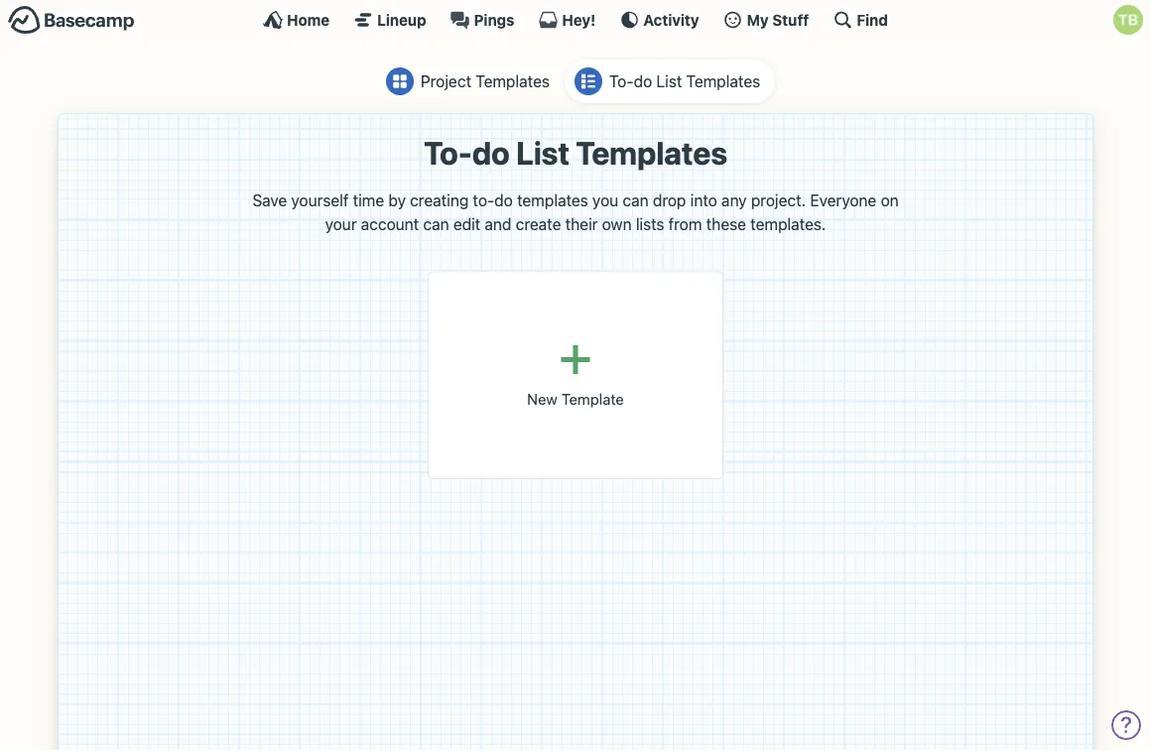 Task type: locate. For each thing, give the bounding box(es) containing it.
do up and
[[495, 190, 513, 209]]

can
[[623, 190, 649, 209], [423, 214, 449, 233]]

yourself
[[291, 190, 349, 209]]

1 vertical spatial list
[[516, 134, 570, 172]]

to-do list templates up templates
[[424, 134, 727, 172]]

2 vertical spatial do
[[495, 190, 513, 209]]

on
[[881, 190, 899, 209]]

list down activity at the right top of page
[[657, 72, 682, 91]]

templates
[[476, 72, 550, 91], [686, 72, 761, 91], [576, 134, 727, 172]]

to- inside to-do list templates link
[[609, 72, 634, 91]]

my stuff
[[747, 11, 809, 28]]

account
[[361, 214, 419, 233]]

can up lists
[[623, 190, 649, 209]]

1 horizontal spatial to-
[[609, 72, 634, 91]]

into
[[691, 190, 718, 209]]

you
[[593, 190, 619, 209]]

can down creating
[[423, 214, 449, 233]]

to-
[[473, 190, 495, 209]]

1 vertical spatial to-
[[424, 134, 472, 172]]

list
[[657, 72, 682, 91], [516, 134, 570, 172]]

time
[[353, 190, 384, 209]]

find button
[[833, 10, 888, 30]]

pings button
[[450, 10, 515, 30]]

switch accounts image
[[8, 5, 135, 36]]

pings
[[474, 11, 515, 28]]

1 horizontal spatial can
[[623, 190, 649, 209]]

to- right template todos "image"
[[609, 72, 634, 91]]

templates down pings
[[476, 72, 550, 91]]

do up to-
[[472, 134, 510, 172]]

do
[[634, 72, 652, 91], [472, 134, 510, 172], [495, 190, 513, 209]]

save yourself time by creating to-do templates you can drop into any project. everyone on your account can edit and create their own lists from these templates.
[[252, 190, 899, 233]]

0 vertical spatial can
[[623, 190, 649, 209]]

hey! button
[[538, 10, 596, 30]]

everyone
[[810, 190, 877, 209]]

do right template todos "image"
[[634, 72, 652, 91]]

0 horizontal spatial list
[[516, 134, 570, 172]]

to-do list templates down activity at the right top of page
[[609, 72, 761, 91]]

0 vertical spatial to-
[[609, 72, 634, 91]]

1 vertical spatial do
[[472, 134, 510, 172]]

project
[[421, 72, 472, 91]]

1 vertical spatial can
[[423, 214, 449, 233]]

project templates link
[[376, 60, 565, 103]]

list up templates
[[516, 134, 570, 172]]

to- up creating
[[424, 134, 472, 172]]

0 vertical spatial list
[[657, 72, 682, 91]]

to-
[[609, 72, 634, 91], [424, 134, 472, 172]]

lineup link
[[354, 10, 426, 30]]

your
[[325, 214, 357, 233]]

templates.
[[751, 214, 826, 233]]

1 vertical spatial to-do list templates
[[424, 134, 727, 172]]

0 horizontal spatial can
[[423, 214, 449, 233]]

to-do list templates
[[609, 72, 761, 91], [424, 134, 727, 172]]

activity link
[[620, 10, 699, 30]]

their
[[565, 214, 598, 233]]



Task type: vqa. For each thing, say whether or not it's contained in the screenshot.
December Tue
no



Task type: describe. For each thing, give the bounding box(es) containing it.
templates
[[517, 190, 588, 209]]

activity
[[644, 11, 699, 28]]

0 vertical spatial do
[[634, 72, 652, 91]]

templates down my
[[686, 72, 761, 91]]

template todos image
[[575, 67, 602, 95]]

tim burton image
[[1114, 5, 1144, 35]]

edit
[[453, 214, 481, 233]]

project templates
[[421, 72, 550, 91]]

these
[[706, 214, 746, 233]]

by
[[388, 190, 406, 209]]

1 horizontal spatial list
[[657, 72, 682, 91]]

stuff
[[773, 11, 809, 28]]

find
[[857, 11, 888, 28]]

lists
[[636, 214, 665, 233]]

my
[[747, 11, 769, 28]]

any
[[722, 190, 747, 209]]

lineup
[[377, 11, 426, 28]]

project.
[[751, 190, 806, 209]]

do inside save yourself time by creating to-do templates you can drop into any project. everyone on your account can edit and create their own lists from these templates.
[[495, 190, 513, 209]]

hey!
[[562, 11, 596, 28]]

0 vertical spatial to-do list templates
[[609, 72, 761, 91]]

to-do list templates link
[[565, 60, 775, 103]]

creating
[[410, 190, 469, 209]]

main element
[[0, 0, 1151, 39]]

0 horizontal spatial to-
[[424, 134, 472, 172]]

drop
[[653, 190, 686, 209]]

home link
[[263, 10, 330, 30]]

create
[[516, 214, 561, 233]]

my stuff button
[[723, 10, 809, 30]]

save
[[252, 190, 287, 209]]

templates up drop
[[576, 134, 727, 172]]

template projects image
[[386, 67, 414, 95]]

home
[[287, 11, 330, 28]]

and
[[485, 214, 512, 233]]

from
[[669, 214, 702, 233]]

own
[[602, 214, 632, 233]]



